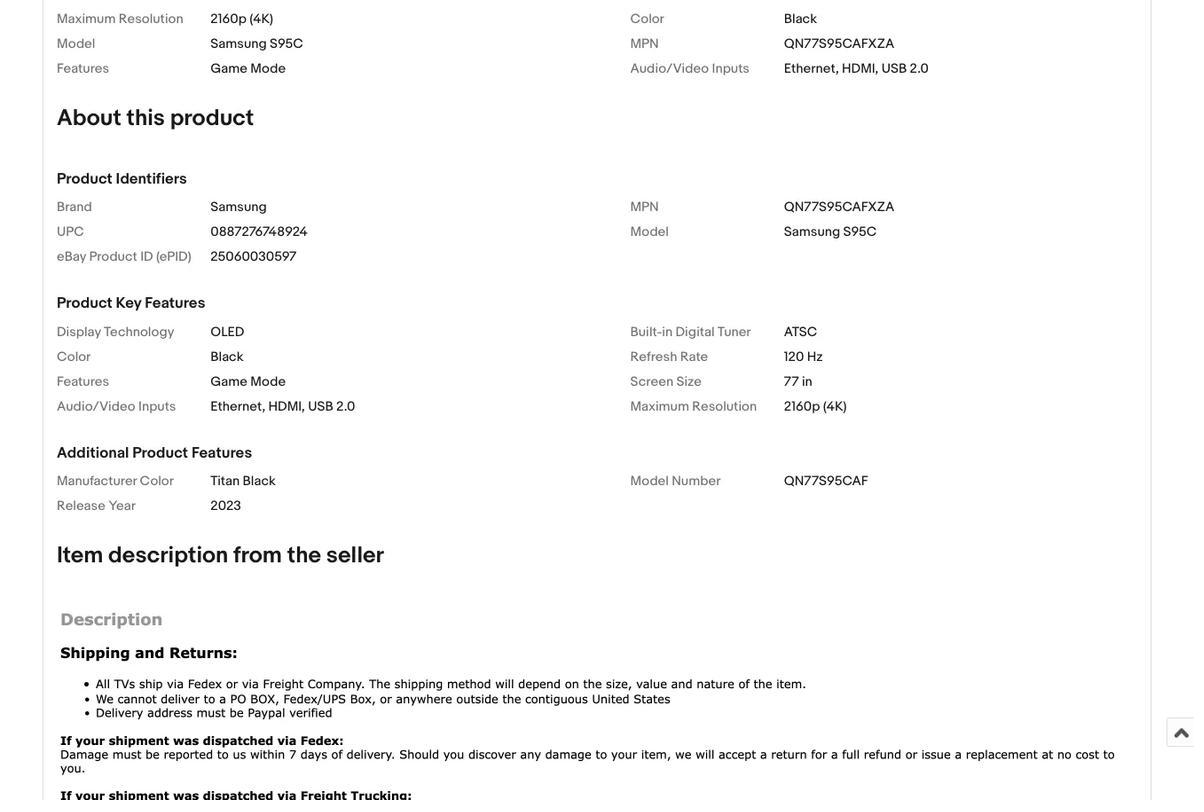 Task type: locate. For each thing, give the bounding box(es) containing it.
product left id
[[89, 249, 137, 265]]

0 horizontal spatial (4k)
[[249, 12, 273, 28]]

1 vertical spatial game
[[211, 374, 247, 390]]

product key features
[[57, 295, 205, 313]]

hz
[[807, 349, 823, 365]]

1 mode from the top
[[250, 61, 286, 77]]

0 horizontal spatial 2160p (4k)
[[211, 12, 273, 28]]

2160p (4k)
[[211, 12, 273, 28], [784, 399, 847, 415]]

item description from the seller
[[57, 542, 384, 570]]

1 horizontal spatial maximum
[[630, 399, 689, 415]]

1 horizontal spatial ethernet, hdmi, usb 2.0
[[784, 61, 929, 77]]

1 vertical spatial qn77s95cafxza
[[784, 200, 895, 216]]

77 in
[[784, 374, 812, 390]]

item
[[57, 542, 103, 570]]

2160p
[[211, 12, 246, 28], [784, 399, 820, 415]]

game mode
[[211, 61, 286, 77], [211, 374, 286, 390]]

maximum resolution
[[57, 12, 183, 28], [630, 399, 757, 415]]

0 horizontal spatial samsung s95c
[[211, 36, 303, 52]]

0 horizontal spatial audio/video
[[57, 399, 135, 415]]

display technology
[[57, 324, 174, 340]]

resolution
[[119, 12, 183, 28], [692, 399, 757, 415]]

game for samsung s95c
[[211, 61, 247, 77]]

mode for samsung s95c
[[250, 61, 286, 77]]

product
[[57, 170, 113, 189], [89, 249, 137, 265], [57, 295, 113, 313], [132, 444, 188, 463]]

2 mpn from the top
[[630, 200, 659, 216]]

0 horizontal spatial maximum
[[57, 12, 116, 28]]

1 mpn from the top
[[630, 36, 659, 52]]

0 horizontal spatial s95c
[[270, 36, 303, 52]]

display
[[57, 324, 101, 340]]

game for black
[[211, 374, 247, 390]]

features up titan
[[192, 444, 252, 463]]

built-
[[630, 324, 662, 340]]

1 vertical spatial color
[[57, 349, 91, 365]]

0 horizontal spatial inputs
[[138, 399, 176, 415]]

usb
[[882, 61, 907, 77], [308, 399, 333, 415]]

0 vertical spatial s95c
[[270, 36, 303, 52]]

screen size
[[630, 374, 702, 390]]

audio/video inputs
[[630, 61, 750, 77], [57, 399, 176, 415]]

0 vertical spatial 2.0
[[910, 61, 929, 77]]

1 vertical spatial game mode
[[211, 374, 286, 390]]

1 horizontal spatial 2160p
[[784, 399, 820, 415]]

1 vertical spatial (4k)
[[823, 399, 847, 415]]

1 horizontal spatial hdmi,
[[842, 61, 879, 77]]

1 vertical spatial ethernet, hdmi, usb 2.0
[[211, 399, 355, 415]]

1 horizontal spatial samsung s95c
[[784, 225, 877, 241]]

0 vertical spatial in
[[662, 324, 673, 340]]

product up manufacturer color
[[132, 444, 188, 463]]

ebay
[[57, 249, 86, 265]]

the
[[287, 542, 321, 570]]

tuner
[[718, 324, 751, 340]]

game mode up product
[[211, 61, 286, 77]]

from
[[233, 542, 282, 570]]

0 vertical spatial maximum
[[57, 12, 116, 28]]

0 vertical spatial ethernet, hdmi, usb 2.0
[[784, 61, 929, 77]]

product
[[170, 105, 254, 133]]

this
[[126, 105, 165, 133]]

1 vertical spatial samsung s95c
[[784, 225, 877, 241]]

0 vertical spatial ethernet,
[[784, 61, 839, 77]]

maximum
[[57, 12, 116, 28], [630, 399, 689, 415]]

2 game from the top
[[211, 374, 247, 390]]

0 vertical spatial model
[[57, 36, 95, 52]]

game up product
[[211, 61, 247, 77]]

1 vertical spatial mpn
[[630, 200, 659, 216]]

77
[[784, 374, 799, 390]]

samsung s95c
[[211, 36, 303, 52], [784, 225, 877, 241]]

manufacturer
[[57, 473, 137, 489]]

2 game mode from the top
[[211, 374, 286, 390]]

1 vertical spatial in
[[802, 374, 812, 390]]

in right 77 at right top
[[802, 374, 812, 390]]

120 hz
[[784, 349, 823, 365]]

1 vertical spatial black
[[211, 349, 244, 365]]

titan black
[[211, 473, 276, 489]]

in for 77
[[802, 374, 812, 390]]

mode for black
[[250, 374, 286, 390]]

0 vertical spatial resolution
[[119, 12, 183, 28]]

0 vertical spatial maximum resolution
[[57, 12, 183, 28]]

1 vertical spatial ethernet,
[[211, 399, 265, 415]]

seller
[[326, 542, 384, 570]]

1 vertical spatial audio/video inputs
[[57, 399, 176, 415]]

0 vertical spatial game mode
[[211, 61, 286, 77]]

1 vertical spatial 2160p (4k)
[[784, 399, 847, 415]]

2.0
[[910, 61, 929, 77], [336, 399, 355, 415]]

ebay product id (epid)
[[57, 249, 191, 265]]

features
[[57, 61, 109, 77], [145, 295, 205, 313], [57, 374, 109, 390], [192, 444, 252, 463]]

0 vertical spatial 2160p
[[211, 12, 246, 28]]

in
[[662, 324, 673, 340], [802, 374, 812, 390]]

game mode for black
[[211, 374, 286, 390]]

0 horizontal spatial 2.0
[[336, 399, 355, 415]]

1 vertical spatial 2160p
[[784, 399, 820, 415]]

model
[[57, 36, 95, 52], [630, 225, 669, 241], [630, 473, 669, 489]]

0 vertical spatial game
[[211, 61, 247, 77]]

120
[[784, 349, 804, 365]]

0 horizontal spatial 2160p
[[211, 12, 246, 28]]

1 horizontal spatial in
[[802, 374, 812, 390]]

0 horizontal spatial usb
[[308, 399, 333, 415]]

release year
[[57, 498, 136, 514]]

(4k)
[[249, 12, 273, 28], [823, 399, 847, 415]]

game down oled at the left
[[211, 374, 247, 390]]

game mode down oled at the left
[[211, 374, 286, 390]]

1 vertical spatial hdmi,
[[268, 399, 305, 415]]

features up technology
[[145, 295, 205, 313]]

audio/video
[[630, 61, 709, 77], [57, 399, 135, 415]]

mode
[[250, 61, 286, 77], [250, 374, 286, 390]]

mpn
[[630, 36, 659, 52], [630, 200, 659, 216]]

key
[[116, 295, 141, 313]]

0 vertical spatial qn77s95cafxza
[[784, 36, 895, 52]]

1 vertical spatial audio/video
[[57, 399, 135, 415]]

s95c
[[270, 36, 303, 52], [843, 225, 877, 241]]

1 game mode from the top
[[211, 61, 286, 77]]

1 vertical spatial model
[[630, 225, 669, 241]]

0 vertical spatial audio/video
[[630, 61, 709, 77]]

samsung
[[211, 36, 267, 52], [211, 200, 267, 216], [784, 225, 840, 241]]

qn77s95cafxza
[[784, 36, 895, 52], [784, 200, 895, 216]]

black
[[784, 12, 817, 28], [211, 349, 244, 365], [243, 473, 276, 489]]

0 vertical spatial inputs
[[712, 61, 750, 77]]

0 horizontal spatial maximum resolution
[[57, 12, 183, 28]]

inputs
[[712, 61, 750, 77], [138, 399, 176, 415]]

additional
[[57, 444, 129, 463]]

0 vertical spatial usb
[[882, 61, 907, 77]]

product up display
[[57, 295, 113, 313]]

0 vertical spatial samsung s95c
[[211, 36, 303, 52]]

ethernet,
[[784, 61, 839, 77], [211, 399, 265, 415]]

1 vertical spatial maximum resolution
[[630, 399, 757, 415]]

1 horizontal spatial maximum resolution
[[630, 399, 757, 415]]

1 vertical spatial mode
[[250, 374, 286, 390]]

0 horizontal spatial in
[[662, 324, 673, 340]]

qn77s95cafxza for samsung s95c
[[784, 36, 895, 52]]

hdmi,
[[842, 61, 879, 77], [268, 399, 305, 415]]

2 qn77s95cafxza from the top
[[784, 200, 895, 216]]

0 vertical spatial mpn
[[630, 36, 659, 52]]

1 vertical spatial s95c
[[843, 225, 877, 241]]

ethernet, hdmi, usb 2.0
[[784, 61, 929, 77], [211, 399, 355, 415]]

0 horizontal spatial ethernet, hdmi, usb 2.0
[[211, 399, 355, 415]]

0 horizontal spatial resolution
[[119, 12, 183, 28]]

2 mode from the top
[[250, 374, 286, 390]]

0 vertical spatial audio/video inputs
[[630, 61, 750, 77]]

1 horizontal spatial usb
[[882, 61, 907, 77]]

game
[[211, 61, 247, 77], [211, 374, 247, 390]]

1 qn77s95cafxza from the top
[[784, 36, 895, 52]]

1 horizontal spatial audio/video
[[630, 61, 709, 77]]

game mode for samsung s95c
[[211, 61, 286, 77]]

1 horizontal spatial s95c
[[843, 225, 877, 241]]

0 vertical spatial hdmi,
[[842, 61, 879, 77]]

0 vertical spatial mode
[[250, 61, 286, 77]]

in up refresh rate
[[662, 324, 673, 340]]

1 game from the top
[[211, 61, 247, 77]]

0 vertical spatial color
[[630, 12, 664, 28]]

1 horizontal spatial color
[[140, 473, 174, 489]]

1 horizontal spatial resolution
[[692, 399, 757, 415]]

upc
[[57, 225, 84, 241]]

color
[[630, 12, 664, 28], [57, 349, 91, 365], [140, 473, 174, 489]]



Task type: describe. For each thing, give the bounding box(es) containing it.
additional product features
[[57, 444, 252, 463]]

product up brand
[[57, 170, 113, 189]]

product identifiers
[[57, 170, 187, 189]]

features up about
[[57, 61, 109, 77]]

2 horizontal spatial color
[[630, 12, 664, 28]]

1 vertical spatial resolution
[[692, 399, 757, 415]]

25060030597
[[211, 249, 297, 265]]

refresh
[[630, 349, 677, 365]]

refresh rate
[[630, 349, 708, 365]]

rate
[[680, 349, 708, 365]]

about this product
[[57, 105, 254, 133]]

1 vertical spatial maximum
[[630, 399, 689, 415]]

0 vertical spatial 2160p (4k)
[[211, 12, 273, 28]]

atsc
[[784, 324, 817, 340]]

0 horizontal spatial ethernet,
[[211, 399, 265, 415]]

1 vertical spatial usb
[[308, 399, 333, 415]]

qn77s95cafxza for samsung
[[784, 200, 895, 216]]

1 horizontal spatial 2160p (4k)
[[784, 399, 847, 415]]

2 vertical spatial black
[[243, 473, 276, 489]]

id
[[140, 249, 153, 265]]

1 horizontal spatial audio/video inputs
[[630, 61, 750, 77]]

number
[[672, 473, 721, 489]]

titan
[[211, 473, 240, 489]]

0887276748924
[[211, 225, 308, 241]]

year
[[108, 498, 136, 514]]

1 horizontal spatial (4k)
[[823, 399, 847, 415]]

0 horizontal spatial audio/video inputs
[[57, 399, 176, 415]]

mpn for samsung s95c
[[630, 36, 659, 52]]

features down display
[[57, 374, 109, 390]]

digital
[[676, 324, 715, 340]]

about
[[57, 105, 121, 133]]

brand
[[57, 200, 92, 216]]

1 vertical spatial samsung
[[211, 200, 267, 216]]

qn77s95caf
[[784, 473, 868, 489]]

mpn for samsung
[[630, 200, 659, 216]]

1 vertical spatial 2.0
[[336, 399, 355, 415]]

0 horizontal spatial color
[[57, 349, 91, 365]]

built-in digital tuner
[[630, 324, 751, 340]]

2023
[[211, 498, 241, 514]]

identifiers
[[116, 170, 187, 189]]

2 vertical spatial model
[[630, 473, 669, 489]]

0 vertical spatial black
[[784, 12, 817, 28]]

model number
[[630, 473, 721, 489]]

screen
[[630, 374, 674, 390]]

technology
[[104, 324, 174, 340]]

0 horizontal spatial hdmi,
[[268, 399, 305, 415]]

size
[[677, 374, 702, 390]]

in for built-
[[662, 324, 673, 340]]

(epid)
[[156, 249, 191, 265]]

1 horizontal spatial inputs
[[712, 61, 750, 77]]

0 vertical spatial samsung
[[211, 36, 267, 52]]

oled
[[211, 324, 244, 340]]

1 horizontal spatial ethernet,
[[784, 61, 839, 77]]

0 vertical spatial (4k)
[[249, 12, 273, 28]]

manufacturer color
[[57, 473, 174, 489]]

1 horizontal spatial 2.0
[[910, 61, 929, 77]]

2 vertical spatial samsung
[[784, 225, 840, 241]]

description
[[108, 542, 228, 570]]

2 vertical spatial color
[[140, 473, 174, 489]]

1 vertical spatial inputs
[[138, 399, 176, 415]]

release
[[57, 498, 105, 514]]



Task type: vqa. For each thing, say whether or not it's contained in the screenshot.
2nd the Recommended for you from the top of the page
no



